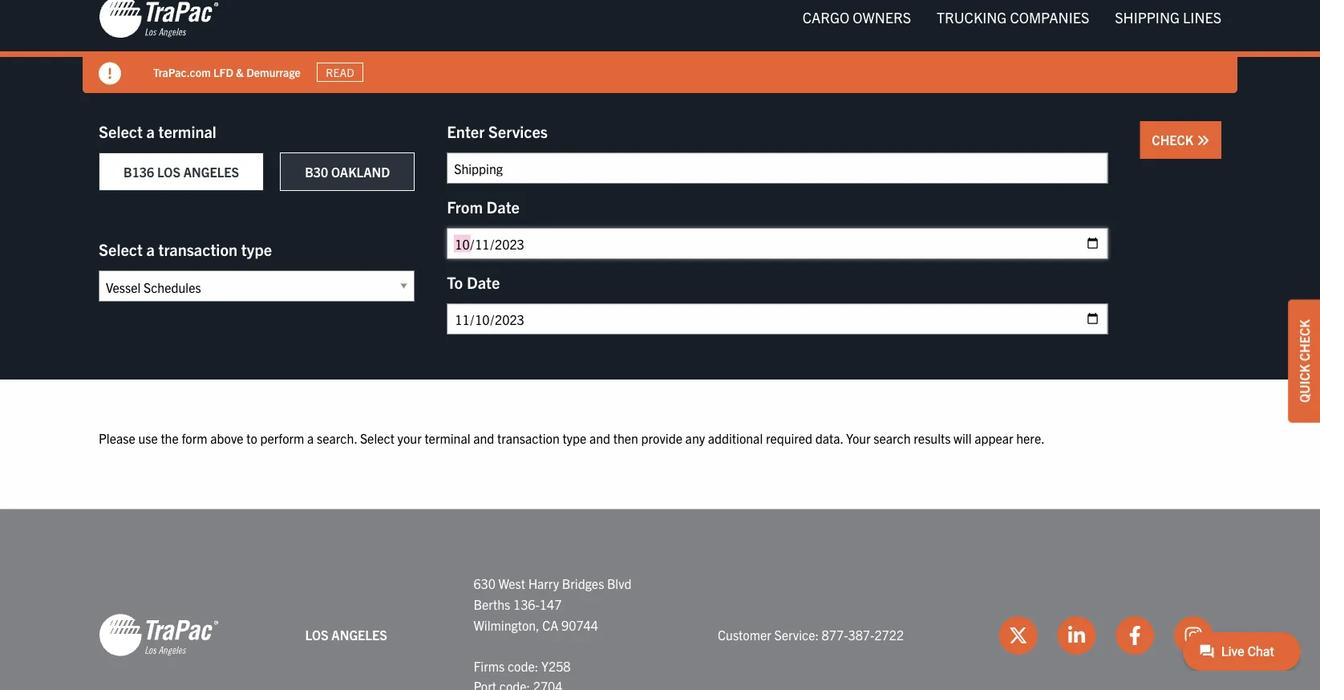 Task type: locate. For each thing, give the bounding box(es) containing it.
terminal right 'your'
[[425, 430, 471, 446]]

0 vertical spatial type
[[241, 239, 272, 259]]

menu bar containing cargo owners
[[790, 1, 1235, 33]]

0 vertical spatial angeles
[[183, 164, 239, 180]]

services
[[489, 121, 548, 141]]

select left 'your'
[[360, 430, 395, 446]]

1 vertical spatial angeles
[[332, 627, 387, 643]]

to date
[[447, 272, 500, 292]]

Enter Services text field
[[447, 153, 1108, 184]]

2 los angeles image from the top
[[99, 613, 219, 658]]

and
[[474, 430, 494, 446], [590, 430, 611, 446]]

0 vertical spatial select
[[99, 121, 143, 141]]

0 vertical spatial los angeles image
[[99, 0, 219, 40]]

1 vertical spatial los
[[305, 627, 329, 643]]

0 horizontal spatial los
[[157, 164, 181, 180]]

menu bar inside banner
[[790, 1, 1235, 33]]

menu bar
[[790, 1, 1235, 33]]

lfd
[[213, 65, 234, 80]]

a up b136
[[146, 121, 155, 141]]

los angeles image inside banner
[[99, 0, 219, 40]]

check button
[[1140, 122, 1222, 159]]

footer
[[0, 510, 1321, 690]]

1 horizontal spatial los
[[305, 627, 329, 643]]

0 vertical spatial los
[[157, 164, 181, 180]]

your
[[847, 430, 871, 446]]

owners
[[853, 8, 912, 26]]

read
[[326, 65, 354, 80]]

terminal
[[158, 121, 217, 141], [425, 430, 471, 446]]

select up b136
[[99, 121, 143, 141]]

date
[[487, 197, 520, 217], [467, 272, 500, 292]]

2 and from the left
[[590, 430, 611, 446]]

and right 'your'
[[474, 430, 494, 446]]

check
[[1153, 132, 1197, 148], [1297, 319, 1313, 361]]

1 and from the left
[[474, 430, 494, 446]]

1 vertical spatial check
[[1297, 319, 1313, 361]]

companies
[[1011, 8, 1090, 26]]

0 horizontal spatial angeles
[[183, 164, 239, 180]]

terminal up the b136 los angeles
[[158, 121, 217, 141]]

0 vertical spatial check
[[1153, 132, 1197, 148]]

and left then
[[590, 430, 611, 446]]

1 vertical spatial date
[[467, 272, 500, 292]]

2722
[[875, 627, 904, 643]]

90744
[[562, 617, 599, 633]]

select down b136
[[99, 239, 143, 259]]

0 vertical spatial date
[[487, 197, 520, 217]]

1 horizontal spatial check
[[1297, 319, 1313, 361]]

wilmington,
[[474, 617, 540, 633]]

the
[[161, 430, 179, 446]]

los angeles image inside footer
[[99, 613, 219, 658]]

date right 'to'
[[467, 272, 500, 292]]

los angeles image for footer containing 630 west harry bridges blvd
[[99, 613, 219, 658]]

customer
[[718, 627, 772, 643]]

appear
[[975, 430, 1014, 446]]

0 horizontal spatial check
[[1153, 132, 1197, 148]]

1 vertical spatial los angeles image
[[99, 613, 219, 658]]

0 vertical spatial a
[[146, 121, 155, 141]]

1 vertical spatial a
[[146, 239, 155, 259]]

select a terminal
[[99, 121, 217, 141]]

select a transaction type
[[99, 239, 272, 259]]

a left search.
[[307, 430, 314, 446]]

demurrage
[[246, 65, 301, 80]]

will
[[954, 430, 972, 446]]

solid image
[[99, 63, 121, 85]]

1 los angeles image from the top
[[99, 0, 219, 40]]

select for select a transaction type
[[99, 239, 143, 259]]

footer containing 630 west harry bridges blvd
[[0, 510, 1321, 690]]

enter
[[447, 121, 485, 141]]

1 horizontal spatial angeles
[[332, 627, 387, 643]]

angeles
[[183, 164, 239, 180], [332, 627, 387, 643]]

firms code:  y258
[[474, 658, 571, 674]]

banner containing cargo owners
[[0, 0, 1321, 93]]

shipping lines link
[[1103, 1, 1235, 33]]

2 vertical spatial a
[[307, 430, 314, 446]]

147
[[540, 596, 562, 612]]

banner
[[0, 0, 1321, 93]]

type
[[241, 239, 272, 259], [563, 430, 587, 446]]

a
[[146, 121, 155, 141], [146, 239, 155, 259], [307, 430, 314, 446]]

1 vertical spatial transaction
[[497, 430, 560, 446]]

quick
[[1297, 364, 1313, 403]]

0 vertical spatial transaction
[[158, 239, 238, 259]]

check inside button
[[1153, 132, 1197, 148]]

1 horizontal spatial transaction
[[497, 430, 560, 446]]

From Date date field
[[447, 228, 1108, 260]]

cargo owners link
[[790, 1, 924, 33]]

transaction
[[158, 239, 238, 259], [497, 430, 560, 446]]

enter services
[[447, 121, 548, 141]]

a down b136
[[146, 239, 155, 259]]

1 horizontal spatial type
[[563, 430, 587, 446]]

los angeles image
[[99, 0, 219, 40], [99, 613, 219, 658]]

from
[[447, 197, 483, 217]]

1 horizontal spatial and
[[590, 430, 611, 446]]

select
[[99, 121, 143, 141], [99, 239, 143, 259], [360, 430, 395, 446]]

date right from at the left
[[487, 197, 520, 217]]

any
[[686, 430, 705, 446]]

los angeles
[[305, 627, 387, 643]]

perform
[[260, 430, 304, 446]]

1 vertical spatial select
[[99, 239, 143, 259]]

los angeles image for banner containing cargo owners
[[99, 0, 219, 40]]

1 horizontal spatial terminal
[[425, 430, 471, 446]]

harry
[[529, 576, 559, 592]]

0 vertical spatial terminal
[[158, 121, 217, 141]]

0 horizontal spatial and
[[474, 430, 494, 446]]

b30
[[305, 164, 328, 180]]

los
[[157, 164, 181, 180], [305, 627, 329, 643]]

code:
[[508, 658, 539, 674]]



Task type: describe. For each thing, give the bounding box(es) containing it.
service:
[[775, 627, 819, 643]]

form
[[182, 430, 207, 446]]

877-
[[822, 627, 849, 643]]

required
[[766, 430, 813, 446]]

0 horizontal spatial terminal
[[158, 121, 217, 141]]

630 west harry bridges blvd berths 136-147 wilmington, ca 90744
[[474, 576, 632, 633]]

here.
[[1017, 430, 1045, 446]]

cargo owners
[[803, 8, 912, 26]]

387-
[[849, 627, 875, 643]]

oakland
[[331, 164, 390, 180]]

from date
[[447, 197, 520, 217]]

trapac.com
[[153, 65, 211, 80]]

search
[[874, 430, 911, 446]]

trucking companies link
[[924, 1, 1103, 33]]

search.
[[317, 430, 357, 446]]

b30 oakland
[[305, 164, 390, 180]]

a for terminal
[[146, 121, 155, 141]]

date for from date
[[487, 197, 520, 217]]

ca
[[543, 617, 559, 633]]

1 vertical spatial type
[[563, 430, 587, 446]]

0 horizontal spatial type
[[241, 239, 272, 259]]

to
[[447, 272, 463, 292]]

trucking companies
[[937, 8, 1090, 26]]

cargo
[[803, 8, 850, 26]]

select for select a terminal
[[99, 121, 143, 141]]

customer service: 877-387-2722
[[718, 627, 904, 643]]

solid image
[[1197, 134, 1210, 147]]

results
[[914, 430, 951, 446]]

y258
[[542, 658, 571, 674]]

please
[[99, 430, 135, 446]]

quick check link
[[1289, 299, 1321, 423]]

firms
[[474, 658, 505, 674]]

shipping
[[1116, 8, 1180, 26]]

to
[[246, 430, 257, 446]]

0 horizontal spatial transaction
[[158, 239, 238, 259]]

trapac.com lfd & demurrage
[[153, 65, 301, 80]]

data.
[[816, 430, 844, 446]]

additional
[[708, 430, 763, 446]]

shipping lines
[[1116, 8, 1222, 26]]

read link
[[317, 63, 364, 82]]

1 vertical spatial terminal
[[425, 430, 471, 446]]

bridges
[[562, 576, 604, 592]]

your
[[398, 430, 422, 446]]

&
[[236, 65, 244, 80]]

630
[[474, 576, 496, 592]]

To Date date field
[[447, 304, 1108, 335]]

then
[[614, 430, 639, 446]]

provide
[[642, 430, 683, 446]]

berths
[[474, 596, 511, 612]]

date for to date
[[467, 272, 500, 292]]

b136
[[124, 164, 154, 180]]

136-
[[513, 596, 540, 612]]

use
[[138, 430, 158, 446]]

trucking
[[937, 8, 1007, 26]]

blvd
[[607, 576, 632, 592]]

2 vertical spatial select
[[360, 430, 395, 446]]

above
[[210, 430, 244, 446]]

west
[[499, 576, 526, 592]]

los inside footer
[[305, 627, 329, 643]]

please use the form above to perform a search. select your terminal and transaction type and then provide any additional required data. your search results will appear here.
[[99, 430, 1045, 446]]

quick check
[[1297, 319, 1313, 403]]

b136 los angeles
[[124, 164, 239, 180]]

lines
[[1184, 8, 1222, 26]]

a for transaction
[[146, 239, 155, 259]]



Task type: vqa. For each thing, say whether or not it's contained in the screenshot.
footer at the bottom of page
yes



